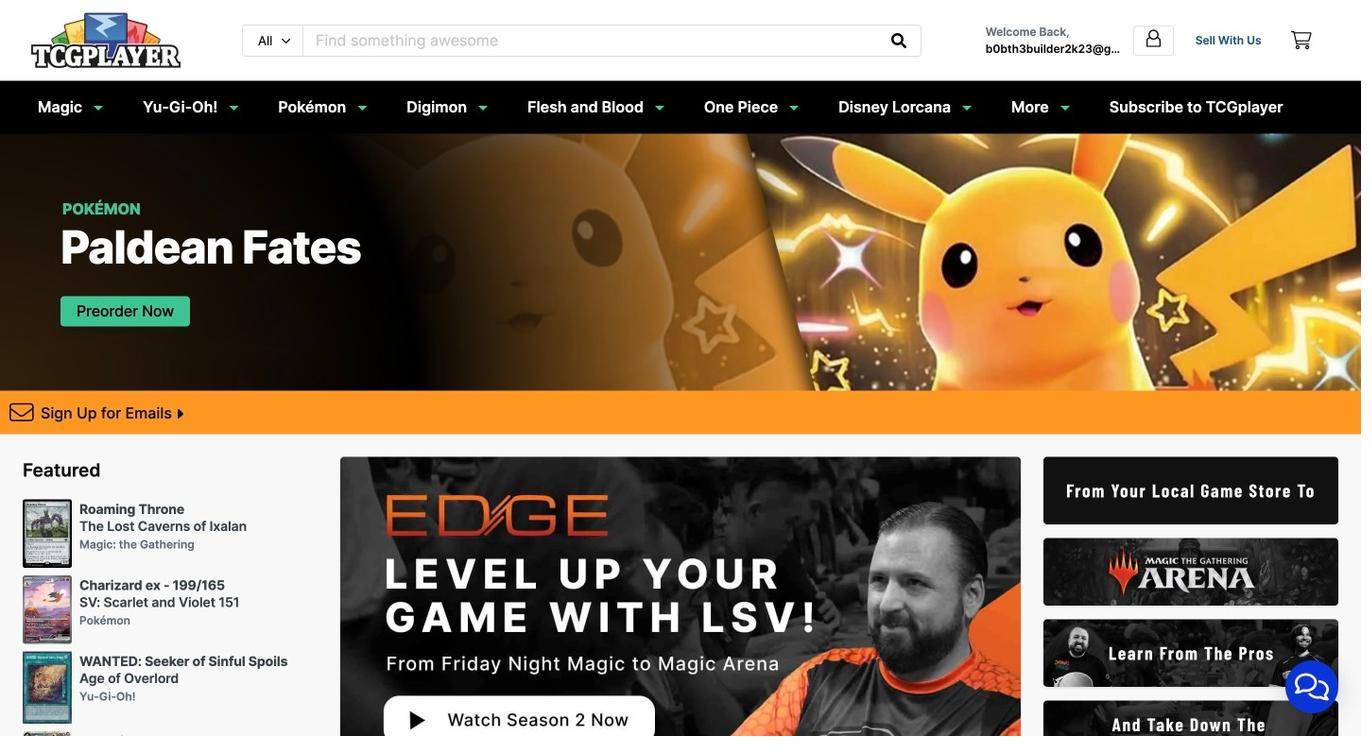 Task type: locate. For each thing, give the bounding box(es) containing it.
caret right image
[[176, 407, 184, 422]]

view your shopping cart image
[[1292, 31, 1312, 50]]

application
[[1263, 638, 1361, 736]]

edge season 2 image
[[340, 457, 1021, 736], [1044, 457, 1339, 525], [1044, 539, 1339, 606], [1044, 620, 1339, 687], [1044, 701, 1339, 736]]

wanted: seeker of sinful spoils image
[[23, 652, 72, 724]]

charizard ex - 199/165 image
[[23, 576, 72, 644]]

user icon image
[[1144, 28, 1164, 48]]

None text field
[[303, 25, 878, 56]]

envelope image
[[9, 400, 34, 425]]



Task type: vqa. For each thing, say whether or not it's contained in the screenshot.
The Roaming Throne image
yes



Task type: describe. For each thing, give the bounding box(es) containing it.
submit your search image
[[891, 33, 906, 48]]

borsalino image
[[23, 732, 72, 736]]

roaming throne image
[[23, 500, 72, 568]]

tcgplayer.com image
[[30, 12, 182, 69]]



